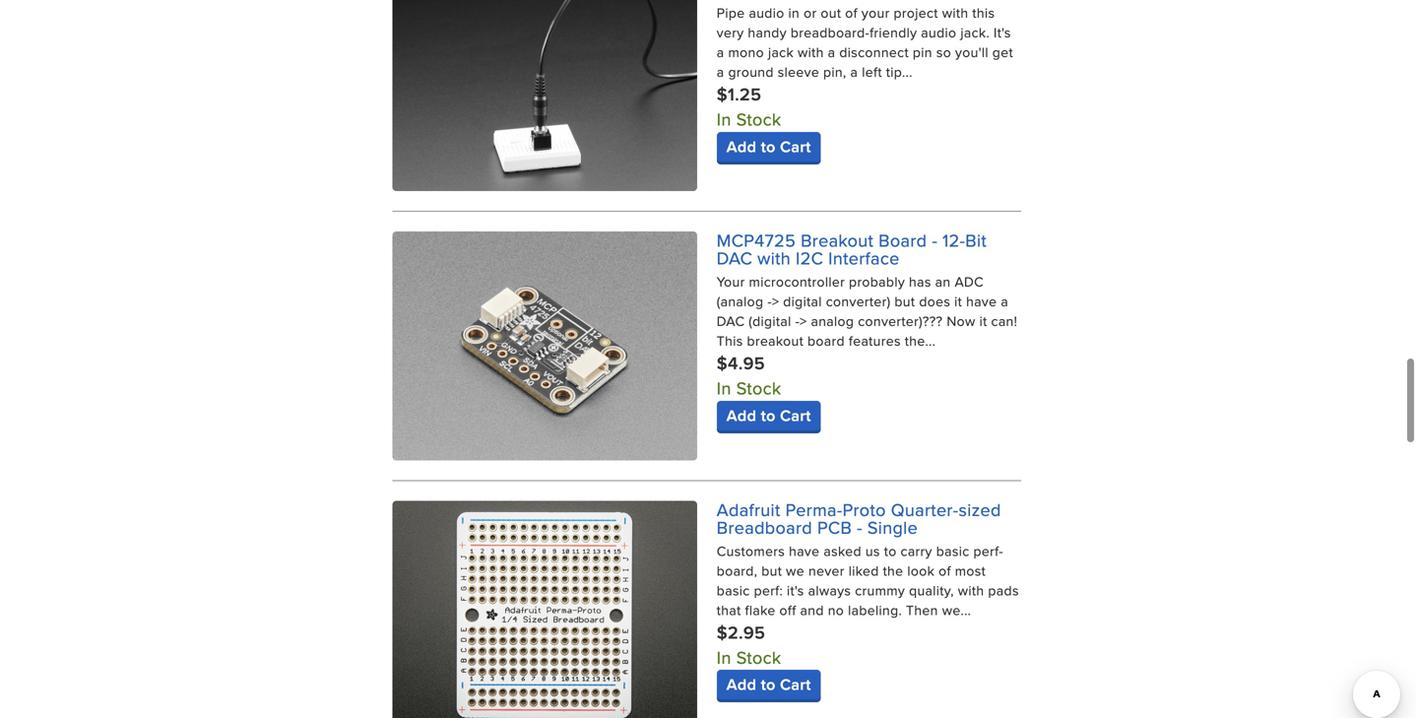 Task type: describe. For each thing, give the bounding box(es) containing it.
1 horizontal spatial >
[[800, 311, 807, 331]]

vertical breadboard-friendly 3.5mm mono headphone jack element
[[392, 0, 1022, 212]]

you'll
[[955, 43, 989, 62]]

pcb
[[818, 514, 852, 540]]

- right the (digital
[[795, 311, 800, 331]]

can!
[[991, 311, 1018, 331]]

very
[[717, 23, 744, 43]]

adc
[[955, 272, 984, 292]]

breakout
[[747, 331, 804, 351]]

a left mono
[[717, 43, 724, 62]]

1 vertical spatial basic
[[717, 580, 750, 600]]

mcp4725
[[717, 228, 796, 253]]

does
[[919, 292, 951, 311]]

with right jack
[[798, 43, 824, 62]]

project
[[894, 3, 938, 23]]

perf:
[[754, 580, 783, 600]]

add inside mcp4725 breakout board - 12-bit dac with i2c interface your microcontroller probably has an adc (analog -> digital converter) but does it have a dac (digital -> analog converter)??? now it can! this breakout board features the... $4.95 in stock add to cart
[[727, 404, 757, 427]]

breadboard-
[[791, 23, 870, 43]]

add inside pipe audio in or out of your project with this very handy breadboard-friendly audio jack. it's a mono jack with a disconnect pin so you'll get a ground sleeve pin, a left tip... $1.25 in stock add to cart
[[727, 135, 757, 158]]

pipe
[[717, 3, 745, 23]]

quarter-
[[891, 497, 959, 522]]

this
[[973, 3, 995, 23]]

bit
[[966, 228, 987, 253]]

$1.25
[[717, 81, 762, 107]]

jack.
[[961, 23, 990, 43]]

adafruit perma-proto quarter-sized breadboard pcb - single link
[[717, 497, 1001, 540]]

a left the left
[[851, 62, 858, 82]]

mono
[[728, 43, 764, 62]]

sized
[[959, 497, 1001, 522]]

tip...
[[886, 62, 913, 82]]

to right "us"
[[884, 541, 897, 561]]

sleeve
[[778, 62, 820, 82]]

of inside adafruit perma-proto quarter-sized breadboard pcb - single customers have asked us to carry basic perf- board, but we never liked the look of most basic perf: it's always crummy quality, with pads that flake off and no labeling. then we... $2.95 in stock add to cart
[[939, 561, 951, 580]]

1 horizontal spatial audio
[[921, 23, 957, 43]]

in inside pipe audio in or out of your project with this very handy breadboard-friendly audio jack. it's a mono jack with a disconnect pin so you'll get a ground sleeve pin, a left tip... $1.25 in stock add to cart
[[717, 107, 732, 132]]

probably
[[849, 272, 905, 292]]

the
[[883, 561, 904, 580]]

with inside adafruit perma-proto quarter-sized breadboard pcb - single customers have asked us to carry basic perf- board, but we never liked the look of most basic perf: it's always crummy quality, with pads that flake off and no labeling. then we... $2.95 in stock add to cart
[[958, 580, 984, 600]]

then
[[906, 600, 938, 620]]

board
[[808, 331, 845, 351]]

carry
[[901, 541, 932, 561]]

- right (analog
[[768, 292, 772, 311]]

with inside mcp4725 breakout board - 12-bit dac with i2c interface your microcontroller probably has an adc (analog -> digital converter) but does it have a dac (digital -> analog converter)??? now it can! this breakout board features the... $4.95 in stock add to cart
[[758, 245, 791, 271]]

never
[[809, 561, 845, 580]]

always
[[808, 580, 851, 600]]

single
[[868, 514, 918, 540]]

or
[[804, 3, 817, 23]]

it's
[[787, 580, 804, 600]]

0 horizontal spatial audio
[[749, 3, 785, 23]]

the...
[[905, 331, 936, 351]]

a inside mcp4725 breakout board - 12-bit dac with i2c interface your microcontroller probably has an adc (analog -> digital converter) but does it have a dac (digital -> analog converter)??? now it can! this breakout board features the... $4.95 in stock add to cart
[[1001, 292, 1009, 311]]

your
[[717, 272, 745, 292]]

pin
[[913, 43, 933, 62]]

digital
[[783, 292, 822, 311]]

and
[[800, 600, 824, 620]]

perma-
[[786, 497, 843, 522]]

(digital
[[749, 311, 792, 331]]

vertical breadboard-friendly 3.5mm mono headphone jack with audio cable plugged in image
[[392, 0, 697, 191]]

1 horizontal spatial it
[[980, 311, 987, 331]]

adafruit
[[717, 497, 781, 522]]

customers
[[717, 541, 785, 561]]

mcp4725 breakout board - 12-bit dac with i2c interface link
[[717, 228, 987, 271]]

in
[[788, 3, 800, 23]]

of inside pipe audio in or out of your project with this very handy breadboard-friendly audio jack. it's a mono jack with a disconnect pin so you'll get a ground sleeve pin, a left tip... $1.25 in stock add to cart
[[845, 3, 858, 23]]

12-
[[943, 228, 966, 253]]

pin,
[[823, 62, 847, 82]]

pipe audio in or out of your project with this very handy breadboard-friendly audio jack. it's a mono jack with a disconnect pin so you'll get a ground sleeve pin, a left tip... $1.25 in stock add to cart
[[717, 3, 1013, 158]]

pads
[[988, 580, 1019, 600]]

but inside adafruit perma-proto quarter-sized breadboard pcb - single customers have asked us to carry basic perf- board, but we never liked the look of most basic perf: it's always crummy quality, with pads that flake off and no labeling. then we... $2.95 in stock add to cart
[[762, 561, 782, 580]]

quality,
[[909, 580, 954, 600]]

left
[[862, 62, 882, 82]]

mcp4725 breakout board - 12-bit dac with i2c interface your microcontroller probably has an adc (analog -> digital converter) but does it have a dac (digital -> analog converter)??? now it can! this breakout board features the... $4.95 in stock add to cart
[[717, 228, 1018, 427]]

most
[[955, 561, 986, 580]]

off
[[780, 600, 796, 620]]

0 horizontal spatial >
[[772, 292, 779, 311]]

get
[[993, 43, 1013, 62]]

that
[[717, 600, 741, 620]]

breakout
[[801, 228, 874, 253]]

no
[[828, 600, 844, 620]]

0 vertical spatial basic
[[936, 541, 970, 561]]



Task type: locate. For each thing, give the bounding box(es) containing it.
us
[[866, 541, 880, 561]]

1 horizontal spatial but
[[895, 292, 915, 311]]

2 vertical spatial in
[[717, 644, 732, 670]]

1 vertical spatial but
[[762, 561, 782, 580]]

add down $4.95
[[727, 404, 757, 427]]

1 stock from the top
[[736, 107, 782, 132]]

stock down breakout
[[736, 376, 782, 401]]

1 vertical spatial of
[[939, 561, 951, 580]]

1 horizontal spatial basic
[[936, 541, 970, 561]]

adafruit perma-proto quarter-sized breadboard pcb - single customers have asked us to carry basic perf- board, but we never liked the look of most basic perf: it's always crummy quality, with pads that flake off and no labeling. then we... $2.95 in stock add to cart
[[717, 497, 1019, 696]]

$4.95
[[717, 350, 765, 376]]

basic left perf-
[[936, 541, 970, 561]]

have inside mcp4725 breakout board - 12-bit dac with i2c interface your microcontroller probably has an adc (analog -> digital converter) but does it have a dac (digital -> analog converter)??? now it can! this breakout board features the... $4.95 in stock add to cart
[[966, 292, 997, 311]]

0 horizontal spatial basic
[[717, 580, 750, 600]]

have inside adafruit perma-proto quarter-sized breadboard pcb - single customers have asked us to carry basic perf- board, but we never liked the look of most basic perf: it's always crummy quality, with pads that flake off and no labeling. then we... $2.95 in stock add to cart
[[789, 541, 820, 561]]

asked
[[824, 541, 862, 561]]

crummy
[[855, 580, 905, 600]]

but left does
[[895, 292, 915, 311]]

it's
[[994, 23, 1011, 43]]

this
[[717, 331, 743, 351]]

to down $2.95
[[761, 673, 776, 696]]

in down the that
[[717, 644, 732, 670]]

but left we on the right of page
[[762, 561, 782, 580]]

to inside mcp4725 breakout board - 12-bit dac with i2c interface your microcontroller probably has an adc (analog -> digital converter) but does it have a dac (digital -> analog converter)??? now it can! this breakout board features the... $4.95 in stock add to cart
[[761, 404, 776, 427]]

we...
[[942, 600, 971, 620]]

to down $4.95
[[761, 404, 776, 427]]

1 add from the top
[[727, 135, 757, 158]]

add to cart link for $4.95
[[717, 401, 821, 430]]

cart down breakout
[[780, 404, 811, 427]]

basic
[[936, 541, 970, 561], [717, 580, 750, 600]]

dac left the (digital
[[717, 311, 745, 331]]

add to cart link inside vertical breadboard-friendly 3.5mm mono headphone jack element
[[717, 132, 821, 161]]

1 vertical spatial stock
[[736, 376, 782, 401]]

0 vertical spatial add to cart link
[[717, 132, 821, 161]]

features
[[849, 331, 901, 351]]

of right out
[[845, 3, 858, 23]]

a right sleeve
[[828, 43, 836, 62]]

to inside pipe audio in or out of your project with this very handy breadboard-friendly audio jack. it's a mono jack with a disconnect pin so you'll get a ground sleeve pin, a left tip... $1.25 in stock add to cart
[[761, 135, 776, 158]]

- left 12-
[[932, 228, 938, 253]]

1 horizontal spatial of
[[939, 561, 951, 580]]

1 horizontal spatial have
[[966, 292, 997, 311]]

1 vertical spatial cart
[[780, 404, 811, 427]]

audio left in
[[749, 3, 785, 23]]

0 vertical spatial add
[[727, 135, 757, 158]]

a
[[717, 43, 724, 62], [828, 43, 836, 62], [717, 62, 724, 82], [851, 62, 858, 82], [1001, 292, 1009, 311]]

3 cart from the top
[[780, 673, 811, 696]]

1 vertical spatial add
[[727, 404, 757, 427]]

so
[[937, 43, 952, 62]]

add inside adafruit perma-proto quarter-sized breadboard pcb - single customers have asked us to carry basic perf- board, but we never liked the look of most basic perf: it's always crummy quality, with pads that flake off and no labeling. then we... $2.95 in stock add to cart
[[727, 673, 757, 696]]

in down the this
[[717, 376, 732, 401]]

add down $1.25
[[727, 135, 757, 158]]

it right does
[[955, 292, 962, 311]]

- right pcb
[[857, 514, 863, 540]]

0 vertical spatial dac
[[717, 245, 753, 271]]

0 horizontal spatial but
[[762, 561, 782, 580]]

cart
[[780, 135, 811, 158], [780, 404, 811, 427], [780, 673, 811, 696]]

friendly
[[870, 23, 917, 43]]

1 vertical spatial add to cart link
[[717, 401, 821, 430]]

add to cart link for $2.95
[[717, 670, 821, 699]]

to down $1.25
[[761, 135, 776, 158]]

0 vertical spatial stock
[[736, 107, 782, 132]]

out
[[821, 3, 841, 23]]

add to cart link down $1.25
[[717, 132, 821, 161]]

board,
[[717, 561, 758, 580]]

stock down the flake
[[736, 644, 782, 670]]

have right an
[[966, 292, 997, 311]]

stock down "ground"
[[736, 107, 782, 132]]

1 cart from the top
[[780, 135, 811, 158]]

add to cart link down $2.95
[[717, 670, 821, 699]]

an
[[935, 272, 951, 292]]

add to cart link inside adafruit perma-proto quarter-sized breadboard pcb - single element
[[717, 670, 821, 699]]

it
[[955, 292, 962, 311], [980, 311, 987, 331]]

with left the this
[[942, 3, 969, 23]]

3 stock from the top
[[736, 644, 782, 670]]

interface
[[829, 245, 900, 271]]

cart inside adafruit perma-proto quarter-sized breadboard pcb - single customers have asked us to carry basic perf- board, but we never liked the look of most basic perf: it's always crummy quality, with pads that flake off and no labeling. then we... $2.95 in stock add to cart
[[780, 673, 811, 696]]

adafruit perma-proto quarter-sized breadboard pcb - single element
[[392, 497, 1022, 718]]

in down "ground"
[[717, 107, 732, 132]]

converter)???
[[858, 311, 943, 331]]

1 vertical spatial in
[[717, 376, 732, 401]]

0 vertical spatial have
[[966, 292, 997, 311]]

mcp4725 breakout board - 12-bit dac with i2c interface element
[[392, 228, 1022, 481]]

but inside mcp4725 breakout board - 12-bit dac with i2c interface your microcontroller probably has an adc (analog -> digital converter) but does it have a dac (digital -> analog converter)??? now it can! this breakout board features the... $4.95 in stock add to cart
[[895, 292, 915, 311]]

your
[[862, 3, 890, 23]]

0 vertical spatial cart
[[780, 135, 811, 158]]

cart inside pipe audio in or out of your project with this very handy breadboard-friendly audio jack. it's a mono jack with a disconnect pin so you'll get a ground sleeve pin, a left tip... $1.25 in stock add to cart
[[780, 135, 811, 158]]

add to cart link down $4.95
[[717, 401, 821, 430]]

basic left perf:
[[717, 580, 750, 600]]

look
[[907, 561, 935, 580]]

analog
[[811, 311, 854, 331]]

0 vertical spatial of
[[845, 3, 858, 23]]

3 in from the top
[[717, 644, 732, 670]]

now
[[947, 311, 976, 331]]

0 vertical spatial in
[[717, 107, 732, 132]]

2 stock from the top
[[736, 376, 782, 401]]

cart down off
[[780, 673, 811, 696]]

has
[[909, 272, 931, 292]]

1 vertical spatial have
[[789, 541, 820, 561]]

top view of adafruit perma-proto quarter-sized breadboard pcb. image
[[392, 501, 697, 718]]

2 add to cart link from the top
[[717, 401, 821, 430]]

converter)
[[826, 292, 891, 311]]

2 dac from the top
[[717, 311, 745, 331]]

have
[[966, 292, 997, 311], [789, 541, 820, 561]]

i2c
[[796, 245, 824, 271]]

flake
[[745, 600, 776, 620]]

in inside adafruit perma-proto quarter-sized breadboard pcb - single customers have asked us to carry basic perf- board, but we never liked the look of most basic perf: it's always crummy quality, with pads that flake off and no labeling. then we... $2.95 in stock add to cart
[[717, 644, 732, 670]]

> left the digital
[[772, 292, 779, 311]]

2 vertical spatial add to cart link
[[717, 670, 821, 699]]

jack
[[768, 43, 794, 62]]

1 vertical spatial dac
[[717, 311, 745, 331]]

$2.95
[[717, 619, 766, 645]]

with up microcontroller
[[758, 245, 791, 271]]

1 dac from the top
[[717, 245, 753, 271]]

2 vertical spatial add
[[727, 673, 757, 696]]

cart inside mcp4725 breakout board - 12-bit dac with i2c interface your microcontroller probably has an adc (analog -> digital converter) but does it have a dac (digital -> analog converter)??? now it can! this breakout board features the... $4.95 in stock add to cart
[[780, 404, 811, 427]]

audio
[[749, 3, 785, 23], [921, 23, 957, 43]]

labeling.
[[848, 600, 902, 620]]

a left "ground"
[[717, 62, 724, 82]]

board
[[879, 228, 927, 253]]

2 in from the top
[[717, 376, 732, 401]]

3 add to cart link from the top
[[717, 670, 821, 699]]

stock inside pipe audio in or out of your project with this very handy breadboard-friendly audio jack. it's a mono jack with a disconnect pin so you'll get a ground sleeve pin, a left tip... $1.25 in stock add to cart
[[736, 107, 782, 132]]

liked
[[849, 561, 879, 580]]

add to cart link for $1.25
[[717, 132, 821, 161]]

disconnect
[[840, 43, 909, 62]]

have left "asked"
[[789, 541, 820, 561]]

audio left jack.
[[921, 23, 957, 43]]

2 vertical spatial stock
[[736, 644, 782, 670]]

add
[[727, 135, 757, 158], [727, 404, 757, 427], [727, 673, 757, 696]]

add to cart link inside the mcp4725 breakout board - 12-bit dac with i2c interface element
[[717, 401, 821, 430]]

a right adc
[[1001, 292, 1009, 311]]

perf-
[[974, 541, 1004, 561]]

0 horizontal spatial of
[[845, 3, 858, 23]]

1 add to cart link from the top
[[717, 132, 821, 161]]

dac
[[717, 245, 753, 271], [717, 311, 745, 331]]

0 vertical spatial but
[[895, 292, 915, 311]]

in
[[717, 107, 732, 132], [717, 376, 732, 401], [717, 644, 732, 670]]

of
[[845, 3, 858, 23], [939, 561, 951, 580]]

stock inside mcp4725 breakout board - 12-bit dac with i2c interface your microcontroller probably has an adc (analog -> digital converter) but does it have a dac (digital -> analog converter)??? now it can! this breakout board features the... $4.95 in stock add to cart
[[736, 376, 782, 401]]

>
[[772, 292, 779, 311], [800, 311, 807, 331]]

ground
[[728, 62, 774, 82]]

cart down sleeve
[[780, 135, 811, 158]]

> left analog
[[800, 311, 807, 331]]

2 cart from the top
[[780, 404, 811, 427]]

to
[[761, 135, 776, 158], [761, 404, 776, 427], [884, 541, 897, 561], [761, 673, 776, 696]]

add down $2.95
[[727, 673, 757, 696]]

1 in from the top
[[717, 107, 732, 132]]

0 horizontal spatial have
[[789, 541, 820, 561]]

- inside adafruit perma-proto quarter-sized breadboard pcb - single customers have asked us to carry basic perf- board, but we never liked the look of most basic perf: it's always crummy quality, with pads that flake off and no labeling. then we... $2.95 in stock add to cart
[[857, 514, 863, 540]]

stock inside adafruit perma-proto quarter-sized breadboard pcb - single customers have asked us to carry basic perf- board, but we never liked the look of most basic perf: it's always crummy quality, with pads that flake off and no labeling. then we... $2.95 in stock add to cart
[[736, 644, 782, 670]]

stock
[[736, 107, 782, 132], [736, 376, 782, 401], [736, 644, 782, 670]]

breadboard
[[717, 514, 813, 540]]

in inside mcp4725 breakout board - 12-bit dac with i2c interface your microcontroller probably has an adc (analog -> digital converter) but does it have a dac (digital -> analog converter)??? now it can! this breakout board features the... $4.95 in stock add to cart
[[717, 376, 732, 401]]

but
[[895, 292, 915, 311], [762, 561, 782, 580]]

2 add from the top
[[727, 404, 757, 427]]

handy
[[748, 23, 787, 43]]

it left the can!
[[980, 311, 987, 331]]

(analog
[[717, 292, 764, 311]]

of right look
[[939, 561, 951, 580]]

with left pads
[[958, 580, 984, 600]]

we
[[786, 561, 805, 580]]

microcontroller
[[749, 272, 845, 292]]

angled shot of mcp4725 breakout board - 12-bit dac w/i2c interface. image
[[392, 232, 697, 460]]

2 vertical spatial cart
[[780, 673, 811, 696]]

proto
[[843, 497, 886, 522]]

3 add from the top
[[727, 673, 757, 696]]

dac up your
[[717, 245, 753, 271]]

-
[[932, 228, 938, 253], [768, 292, 772, 311], [795, 311, 800, 331], [857, 514, 863, 540]]

0 horizontal spatial it
[[955, 292, 962, 311]]



Task type: vqa. For each thing, say whether or not it's contained in the screenshot.
Cart within "MCP4725 Breakout Board - 12-Bit DAC with I2C Interface Your microcontroller probably has an ADC (analog -> digital converter) but does it have a DAC (digital -> analog converter)??? Now it can! This breakout board features the... $4.95 In Stock Add to Cart"
yes



